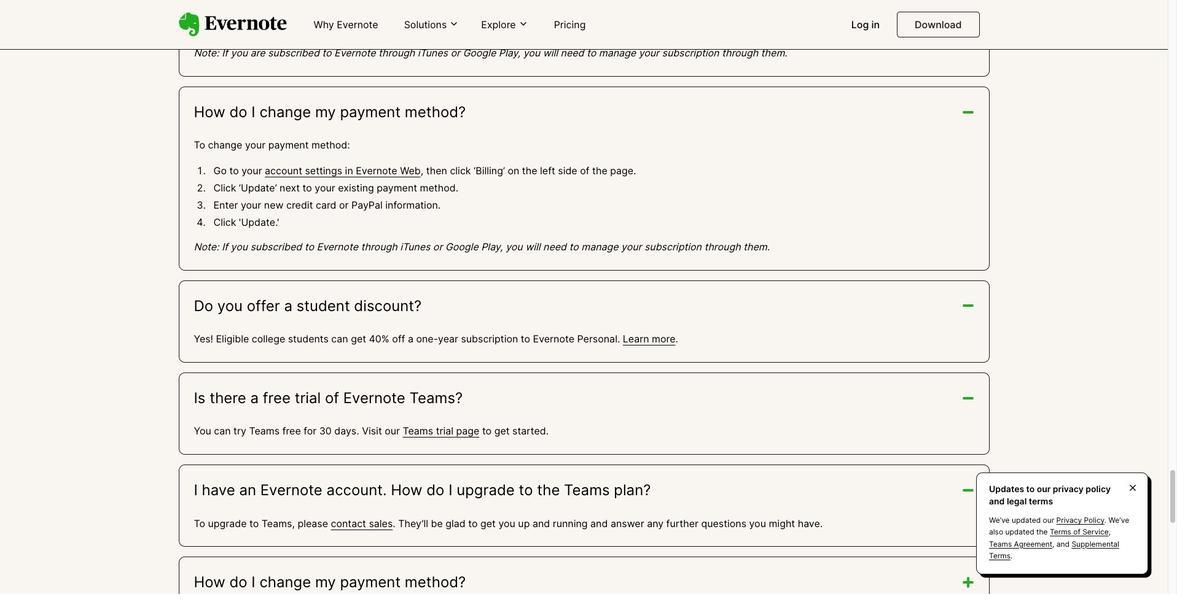 Task type: describe. For each thing, give the bounding box(es) containing it.
further
[[666, 518, 699, 530]]

0 horizontal spatial for
[[254, 21, 267, 34]]

note: for note: if you subscribed to evernote through itunes or google play, you will need to manage your subscription through them.
[[194, 241, 219, 253]]

updates
[[989, 484, 1024, 495]]

0 horizontal spatial upgrade
[[208, 518, 247, 530]]

note: if you are subscribed to evernote through itunes or google play, you will need to manage your subscription through them.
[[194, 47, 788, 59]]

are
[[250, 47, 265, 59]]

of inside go to your account settings in evernote web , then click 'billing' on the left side of the page. click 'update' next to your existing payment method. enter your new credit card or paypal information. click 'update.'
[[580, 165, 590, 177]]

terms inside the terms of service , teams agreement , and
[[1050, 528, 1072, 537]]

2 vertical spatial get
[[480, 518, 496, 530]]

1 horizontal spatial please
[[698, 21, 728, 34]]

terms
[[1029, 496, 1053, 507]]

do
[[194, 297, 213, 315]]

0 vertical spatial upgrade
[[457, 482, 515, 499]]

to evernote
[[305, 241, 358, 253]]

1 vertical spatial itunes
[[400, 241, 430, 253]]

account.
[[327, 482, 387, 499]]

legal
[[1007, 496, 1027, 507]]

explore
[[481, 18, 516, 31]]

help
[[770, 21, 791, 34]]

terms of service , teams agreement , and
[[989, 528, 1111, 549]]

pricing
[[554, 18, 586, 31]]

page
[[456, 425, 479, 438]]

learning
[[803, 21, 843, 34]]

learn more link
[[623, 333, 676, 345]]

instructions,
[[638, 21, 695, 34]]

2 vertical spatial change
[[260, 574, 311, 592]]

running
[[553, 518, 588, 530]]

the left page.
[[592, 165, 608, 177]]

1 vertical spatial need
[[543, 241, 566, 253]]

updated inside the . we've also updated the
[[1005, 528, 1034, 537]]

more
[[652, 333, 676, 345]]

1 horizontal spatial a
[[284, 297, 292, 315]]

there
[[210, 389, 246, 407]]

1 method? from the top
[[405, 103, 466, 121]]

0 vertical spatial our
[[385, 425, 400, 438]]

policy
[[1086, 484, 1111, 495]]

0 vertical spatial manage
[[599, 47, 636, 59]]

side
[[558, 165, 577, 177]]

visit
[[362, 425, 382, 438]]

offer
[[247, 297, 280, 315]]

0 vertical spatial them.
[[761, 47, 788, 59]]

payment up the method: on the top left of the page
[[340, 103, 401, 121]]

free
[[391, 21, 412, 34]]

note: if you subscribed to evernote through itunes or google play, you will need to manage your subscription through them.
[[194, 241, 770, 253]]

policy
[[1084, 516, 1105, 525]]

2 vertical spatial do
[[229, 574, 247, 592]]

. right learn
[[676, 333, 678, 345]]

1 vertical spatial get
[[494, 425, 510, 438]]

0 vertical spatial free
[[263, 389, 291, 407]]

0 horizontal spatial please
[[298, 518, 328, 530]]

and inside the terms of service , teams agreement , and
[[1057, 540, 1070, 549]]

log
[[851, 18, 869, 31]]

1 vertical spatial how
[[391, 482, 422, 499]]

personal.
[[577, 333, 620, 345]]

1 horizontal spatial method.
[[539, 21, 577, 34]]

college
[[252, 333, 285, 345]]

1 vertical spatial subscription
[[645, 241, 702, 253]]

up
[[518, 518, 530, 530]]

account
[[265, 165, 302, 177]]

sales
[[369, 518, 393, 530]]

this
[[750, 21, 767, 34]]

0 vertical spatial change
[[260, 103, 311, 121]]

why evernote
[[314, 18, 378, 31]]

and left answer
[[591, 518, 608, 530]]

0 vertical spatial get
[[351, 333, 366, 345]]

2 vertical spatial ,
[[1053, 540, 1055, 549]]

the
[[194, 21, 212, 34]]

. right log
[[875, 21, 878, 34]]

on inside go to your account settings in evernote web , then click 'billing' on the left side of the page. click 'update' next to your existing payment method. enter your new credit card or paypal information. click 'update.'
[[508, 165, 519, 177]]

web
[[400, 165, 421, 177]]

might
[[769, 518, 795, 530]]

we've updated our privacy policy
[[989, 516, 1105, 525]]

new
[[264, 199, 284, 211]]

the up "running" at left
[[537, 482, 560, 499]]

evernote up 'visit'
[[343, 389, 405, 407]]

be
[[431, 518, 443, 530]]

1 how do i change my payment method? from the top
[[194, 103, 466, 121]]

0 vertical spatial how
[[194, 103, 225, 121]]

discount?
[[354, 297, 422, 315]]

process
[[214, 21, 251, 34]]

they'll
[[398, 518, 428, 530]]

existing
[[338, 182, 374, 194]]

download link
[[897, 12, 980, 37]]

yes!
[[194, 333, 213, 345]]

solutions button
[[400, 18, 463, 31]]

plan
[[357, 21, 376, 34]]

credit
[[286, 199, 313, 211]]

1 vertical spatial for
[[304, 425, 317, 438]]

see
[[731, 21, 747, 34]]

article
[[846, 21, 875, 34]]

agreement
[[1014, 540, 1053, 549]]

glad
[[446, 518, 466, 530]]

of inside the terms of service , teams agreement , and
[[1074, 528, 1081, 537]]

paypal
[[351, 199, 383, 211]]

if for subscribed
[[222, 241, 228, 253]]

to upgrade to teams, please contact sales . they'll be glad to get you up and running and answer any further questions you might have.
[[194, 518, 823, 530]]

log in link
[[844, 14, 887, 37]]

payment up note: if you are subscribed to evernote through itunes or google play, you will need to manage your subscription through them.
[[496, 21, 536, 34]]

payment down contact sales 'link'
[[340, 574, 401, 592]]

method:
[[312, 139, 350, 151]]

have
[[202, 482, 235, 499]]

eligible
[[216, 333, 249, 345]]

supplemental terms link
[[989, 540, 1119, 561]]

contact
[[331, 518, 366, 530]]

an
[[239, 482, 256, 499]]

next
[[280, 182, 300, 194]]

download
[[915, 18, 962, 31]]

0 vertical spatial google
[[463, 47, 496, 59]]

0 vertical spatial in
[[872, 18, 880, 31]]

year
[[438, 333, 458, 345]]

2 horizontal spatial ,
[[1109, 528, 1111, 537]]

i have an evernote account. how do i upgrade to the teams plan?
[[194, 482, 651, 499]]

2 vertical spatial or
[[433, 241, 443, 253]]

1 vertical spatial them.
[[744, 241, 770, 253]]

one-
[[416, 333, 438, 345]]

0 vertical spatial do
[[229, 103, 247, 121]]

2 vertical spatial subscription
[[461, 333, 518, 345]]

1 vertical spatial free
[[282, 425, 301, 438]]

2 my from the top
[[315, 574, 336, 592]]

teams right try
[[249, 425, 280, 438]]

and right up
[[533, 518, 550, 530]]

1 horizontal spatial can
[[331, 333, 348, 345]]

1 vertical spatial will
[[525, 241, 540, 253]]

0 vertical spatial on
[[458, 21, 469, 34]]

0 horizontal spatial of
[[325, 389, 339, 407]]

teams inside the terms of service , teams agreement , and
[[989, 540, 1012, 549]]



Task type: locate. For each thing, give the bounding box(es) containing it.
change up to change your payment method:
[[260, 103, 311, 121]]

any
[[647, 518, 664, 530]]

have.
[[798, 518, 823, 530]]

2 click from the top
[[214, 216, 236, 229]]

for
[[580, 21, 595, 34]]

0 vertical spatial updated
[[1012, 516, 1041, 525]]

we've inside the . we've also updated the
[[1109, 516, 1129, 525]]

of right side
[[580, 165, 590, 177]]

is
[[194, 389, 205, 407]]

1 vertical spatial on
[[508, 165, 519, 177]]

to change your payment method:
[[194, 139, 350, 151]]

0 vertical spatial or
[[451, 47, 460, 59]]

or down information.
[[433, 241, 443, 253]]

2 if from the top
[[222, 241, 228, 253]]

1 note: from the top
[[194, 47, 219, 59]]

subscribed
[[268, 47, 319, 59], [250, 241, 302, 253]]

1 vertical spatial upgrade
[[208, 518, 247, 530]]

updated
[[1012, 516, 1041, 525], [1005, 528, 1034, 537]]

your
[[333, 21, 354, 34], [472, 21, 493, 34], [639, 47, 659, 59], [245, 139, 266, 151], [242, 165, 262, 177], [315, 182, 335, 194], [241, 199, 261, 211], [621, 241, 642, 253]]

how
[[194, 103, 225, 121], [391, 482, 422, 499], [194, 574, 225, 592]]

information.
[[385, 199, 441, 211]]

why
[[314, 18, 334, 31]]

please left 'see'
[[698, 21, 728, 34]]

1 horizontal spatial or
[[433, 241, 443, 253]]

evernote logo image
[[178, 12, 287, 37]]

1 horizontal spatial in
[[872, 18, 880, 31]]

explore button
[[478, 18, 532, 31]]

1 horizontal spatial terms
[[1050, 528, 1072, 537]]

the
[[522, 165, 537, 177], [592, 165, 608, 177], [537, 482, 560, 499], [1037, 528, 1048, 537]]

1 vertical spatial trial
[[436, 425, 453, 438]]

'update'
[[239, 182, 277, 194]]

on right 'billing'
[[508, 165, 519, 177]]

our
[[385, 425, 400, 438], [1037, 484, 1051, 495], [1043, 516, 1054, 525]]

our up the terms of service , teams agreement , and
[[1043, 516, 1054, 525]]

trial
[[295, 389, 321, 407], [436, 425, 453, 438]]

we've right policy at the bottom of page
[[1109, 516, 1129, 525]]

1 vertical spatial or
[[339, 199, 349, 211]]

privacy
[[1057, 516, 1082, 525]]

, inside go to your account settings in evernote web , then click 'billing' on the left side of the page. click 'update' next to your existing payment method. enter your new credit card or paypal information. click 'update.'
[[421, 165, 423, 177]]

if down enter
[[222, 241, 228, 253]]

itunes
[[418, 47, 448, 59], [400, 241, 430, 253]]

1 vertical spatial manage
[[581, 241, 618, 253]]

subscribed down downgrading
[[268, 47, 319, 59]]

terms inside supplemental terms
[[989, 552, 1011, 561]]

0 vertical spatial how do i change my payment method?
[[194, 103, 466, 121]]

yes! eligible college students can get 40% off a one-year subscription to evernote personal. learn more .
[[194, 333, 678, 345]]

for left 30
[[304, 425, 317, 438]]

1 vertical spatial play,
[[481, 241, 503, 253]]

then
[[426, 165, 447, 177]]

payment inside go to your account settings in evernote web , then click 'billing' on the left side of the page. click 'update' next to your existing payment method. enter your new credit card or paypal information. click 'update.'
[[377, 182, 417, 194]]

page.
[[610, 165, 636, 177]]

1 vertical spatial our
[[1037, 484, 1051, 495]]

note: down the
[[194, 47, 219, 59]]

1 horizontal spatial we've
[[1109, 516, 1129, 525]]

if for are
[[222, 47, 228, 59]]

or right card
[[339, 199, 349, 211]]

2 horizontal spatial or
[[451, 47, 460, 59]]

how do i change my payment method?
[[194, 103, 466, 121], [194, 574, 466, 592]]

a right 'there'
[[250, 389, 259, 407]]

0 vertical spatial need
[[561, 47, 584, 59]]

evernote left personal.
[[533, 333, 574, 345]]

2 method? from the top
[[405, 574, 466, 592]]

method. left for at the top of the page
[[539, 21, 577, 34]]

you can try teams free for 30 days. visit our teams trial page to get started.
[[194, 425, 549, 438]]

method. down then
[[420, 182, 458, 194]]

0 vertical spatial terms
[[1050, 528, 1072, 537]]

0 vertical spatial itunes
[[418, 47, 448, 59]]

1 vertical spatial my
[[315, 574, 336, 592]]

2 note: from the top
[[194, 241, 219, 253]]

card
[[316, 199, 336, 211]]

do
[[229, 103, 247, 121], [427, 482, 444, 499], [229, 574, 247, 592]]

0 vertical spatial to
[[194, 139, 205, 151]]

supplemental terms
[[989, 540, 1119, 561]]

0 horizontal spatial a
[[250, 389, 259, 407]]

1 to from the top
[[194, 139, 205, 151]]

also
[[989, 528, 1003, 537]]

method? up then
[[405, 103, 466, 121]]

free left 30
[[282, 425, 301, 438]]

0 vertical spatial will
[[543, 47, 558, 59]]

0 horizontal spatial trial
[[295, 389, 321, 407]]

1 horizontal spatial trial
[[436, 425, 453, 438]]

0 horizontal spatial we've
[[989, 516, 1010, 525]]

trial left page
[[436, 425, 453, 438]]

0 horizontal spatial can
[[214, 425, 231, 438]]

0 horizontal spatial method.
[[420, 182, 458, 194]]

depends
[[415, 21, 455, 34]]

0 vertical spatial click
[[214, 182, 236, 194]]

teams down teams?
[[403, 425, 433, 438]]

get
[[351, 333, 366, 345], [494, 425, 510, 438], [480, 518, 496, 530]]

itunes down depends
[[418, 47, 448, 59]]

evernote inside go to your account settings in evernote web , then click 'billing' on the left side of the page. click 'update' next to your existing payment method. enter your new credit card or paypal information. click 'update.'
[[356, 165, 397, 177]]

please right teams,
[[298, 518, 328, 530]]

to
[[379, 21, 388, 34], [322, 47, 332, 59], [587, 47, 596, 59], [229, 165, 239, 177], [303, 182, 312, 194], [569, 241, 579, 253], [521, 333, 530, 345], [482, 425, 492, 438], [519, 482, 533, 499], [1026, 484, 1035, 495], [249, 518, 259, 530], [468, 518, 478, 530]]

1 if from the top
[[222, 47, 228, 59]]

0 vertical spatial a
[[284, 297, 292, 315]]

detailed
[[598, 21, 635, 34]]

can left try
[[214, 425, 231, 438]]

can right students
[[331, 333, 348, 345]]

. left they'll
[[393, 518, 396, 530]]

play,
[[499, 47, 521, 59], [481, 241, 503, 253]]

1 vertical spatial updated
[[1005, 528, 1034, 537]]

1 vertical spatial do
[[427, 482, 444, 499]]

the down we've updated our privacy policy
[[1037, 528, 1048, 537]]

and
[[989, 496, 1005, 507], [533, 518, 550, 530], [591, 518, 608, 530], [1057, 540, 1070, 549]]

1 vertical spatial can
[[214, 425, 231, 438]]

evernote up existing
[[356, 165, 397, 177]]

0 horizontal spatial on
[[458, 21, 469, 34]]

to inside "updates to our privacy policy and legal terms"
[[1026, 484, 1035, 495]]

change
[[260, 103, 311, 121], [208, 139, 242, 151], [260, 574, 311, 592]]

1 horizontal spatial for
[[304, 425, 317, 438]]

2 horizontal spatial a
[[408, 333, 413, 345]]

or inside go to your account settings in evernote web , then click 'billing' on the left side of the page. click 'update' next to your existing payment method. enter your new credit card or paypal information. click 'update.'
[[339, 199, 349, 211]]

2 vertical spatial of
[[1074, 528, 1081, 537]]

a right offer
[[284, 297, 292, 315]]

evernote right the why
[[337, 18, 378, 31]]

the left 'left'
[[522, 165, 537, 177]]

1 horizontal spatial ,
[[1053, 540, 1055, 549]]

log in
[[851, 18, 880, 31]]

&
[[794, 21, 800, 34]]

2 how do i change my payment method? from the top
[[194, 574, 466, 592]]

terms down privacy
[[1050, 528, 1072, 537]]

or down depends
[[451, 47, 460, 59]]

privacy
[[1053, 484, 1084, 495]]

you
[[194, 425, 211, 438]]

of up 30
[[325, 389, 339, 407]]

and inside "updates to our privacy policy and legal terms"
[[989, 496, 1005, 507]]

1 horizontal spatial of
[[580, 165, 590, 177]]

1 vertical spatial if
[[222, 241, 228, 253]]

'update.'
[[239, 216, 279, 229]]

1 horizontal spatial on
[[508, 165, 519, 177]]

to for to change your payment method:
[[194, 139, 205, 151]]

0 horizontal spatial will
[[525, 241, 540, 253]]

. up service
[[1105, 516, 1107, 525]]

plan?
[[614, 482, 651, 499]]

1 click from the top
[[214, 182, 236, 194]]

evernote up teams,
[[260, 482, 322, 499]]

in
[[872, 18, 880, 31], [345, 165, 353, 177]]

note: for note: if you are subscribed to evernote through itunes or google play, you will need to manage your subscription through them.
[[194, 47, 219, 59]]

them.
[[761, 47, 788, 59], [744, 241, 770, 253]]

1 vertical spatial change
[[208, 139, 242, 151]]

click down enter
[[214, 216, 236, 229]]

1 vertical spatial method?
[[405, 574, 466, 592]]

note: down enter
[[194, 241, 219, 253]]

or
[[451, 47, 460, 59], [339, 199, 349, 211], [433, 241, 443, 253]]

payment down web
[[377, 182, 417, 194]]

pricing link
[[547, 14, 593, 37]]

0 vertical spatial for
[[254, 21, 267, 34]]

1 my from the top
[[315, 103, 336, 121]]

method. inside go to your account settings in evernote web , then click 'billing' on the left side of the page. click 'update' next to your existing payment method. enter your new credit card or paypal information. click 'update.'
[[420, 182, 458, 194]]

our up terms
[[1037, 484, 1051, 495]]

questions
[[701, 518, 747, 530]]

evernote
[[337, 18, 378, 31], [334, 47, 376, 59], [356, 165, 397, 177], [533, 333, 574, 345], [343, 389, 405, 407], [260, 482, 322, 499]]

privacy policy link
[[1057, 516, 1105, 525]]

1 horizontal spatial will
[[543, 47, 558, 59]]

0 horizontal spatial or
[[339, 199, 349, 211]]

our inside "updates to our privacy policy and legal terms"
[[1037, 484, 1051, 495]]

2 vertical spatial how
[[194, 574, 225, 592]]

to for to upgrade to teams, please contact sales . they'll be glad to get you up and running and answer any further questions you might have.
[[194, 518, 205, 530]]

our right 'visit'
[[385, 425, 400, 438]]

days.
[[334, 425, 359, 438]]

teams up "running" at left
[[564, 482, 610, 499]]

. down teams agreement link
[[1011, 552, 1013, 561]]

free right 'there'
[[263, 389, 291, 407]]

0 vertical spatial ,
[[421, 165, 423, 177]]

we've
[[989, 516, 1010, 525], [1109, 516, 1129, 525]]

and down updates
[[989, 496, 1005, 507]]

go to your account settings in evernote web , then click 'billing' on the left side of the page. click 'update' next to your existing payment method. enter your new credit card or paypal information. click 'update.'
[[214, 165, 636, 229]]

2 to from the top
[[194, 518, 205, 530]]

0 vertical spatial method.
[[539, 21, 577, 34]]

. inside the . we've also updated the
[[1105, 516, 1107, 525]]

1 vertical spatial note:
[[194, 241, 219, 253]]

service
[[1083, 528, 1109, 537]]

, up supplemental
[[1109, 528, 1111, 537]]

contact sales link
[[331, 518, 393, 530]]

2 vertical spatial our
[[1043, 516, 1054, 525]]

0 horizontal spatial in
[[345, 165, 353, 177]]

0 vertical spatial can
[[331, 333, 348, 345]]

if
[[222, 47, 228, 59], [222, 241, 228, 253]]

go
[[214, 165, 227, 177]]

subscription
[[662, 47, 719, 59], [645, 241, 702, 253], [461, 333, 518, 345]]

1 vertical spatial google
[[445, 241, 478, 253]]

0 vertical spatial subscription
[[662, 47, 719, 59]]

do you offer a student discount?
[[194, 297, 422, 315]]

change down teams,
[[260, 574, 311, 592]]

why evernote link
[[306, 14, 386, 37]]

1 vertical spatial in
[[345, 165, 353, 177]]

trial up 30
[[295, 389, 321, 407]]

1 vertical spatial to
[[194, 518, 205, 530]]

upgrade up to upgrade to teams, please contact sales . they'll be glad to get you up and running and answer any further questions you might have.
[[457, 482, 515, 499]]

, left then
[[421, 165, 423, 177]]

1 vertical spatial ,
[[1109, 528, 1111, 537]]

if down process
[[222, 47, 228, 59]]

'billing'
[[474, 165, 505, 177]]

, down the . we've also updated the
[[1053, 540, 1055, 549]]

settings
[[305, 165, 342, 177]]

click up enter
[[214, 182, 236, 194]]

a right the off
[[408, 333, 413, 345]]

in right log
[[872, 18, 880, 31]]

teams,
[[262, 518, 295, 530]]

0 horizontal spatial ,
[[421, 165, 423, 177]]

to
[[194, 139, 205, 151], [194, 518, 205, 530]]

updates to our privacy policy and legal terms
[[989, 484, 1111, 507]]

teams
[[249, 425, 280, 438], [403, 425, 433, 438], [564, 482, 610, 499], [989, 540, 1012, 549]]

of down 'privacy policy' link
[[1074, 528, 1081, 537]]

0 vertical spatial of
[[580, 165, 590, 177]]

please
[[698, 21, 728, 34], [298, 518, 328, 530]]

itunes down information.
[[400, 241, 430, 253]]

get left 40%
[[351, 333, 366, 345]]

1 vertical spatial please
[[298, 518, 328, 530]]

the process for downgrading your plan to free depends on your payment method. for detailed instructions, please see this help & learning article .
[[194, 21, 878, 34]]

evernote down plan
[[334, 47, 376, 59]]

40%
[[369, 333, 389, 345]]

the inside the . we've also updated the
[[1037, 528, 1048, 537]]

in inside go to your account settings in evernote web , then click 'billing' on the left side of the page. click 'update' next to your existing payment method. enter your new credit card or paypal information. click 'update.'
[[345, 165, 353, 177]]

try
[[234, 425, 246, 438]]

teams down also
[[989, 540, 1012, 549]]

1 vertical spatial click
[[214, 216, 236, 229]]

upgrade
[[457, 482, 515, 499], [208, 518, 247, 530]]

our for we've
[[1043, 516, 1054, 525]]

terms down also
[[989, 552, 1011, 561]]

get left started.
[[494, 425, 510, 438]]

1 vertical spatial a
[[408, 333, 413, 345]]

is there a free trial of evernote teams?
[[194, 389, 463, 407]]

answer
[[611, 518, 644, 530]]

30
[[319, 425, 332, 438]]

get right glad
[[480, 518, 496, 530]]

1 vertical spatial how do i change my payment method?
[[194, 574, 466, 592]]

we've up also
[[989, 516, 1010, 525]]

in up existing
[[345, 165, 353, 177]]

change up go
[[208, 139, 242, 151]]

0 vertical spatial if
[[222, 47, 228, 59]]

our for updates
[[1037, 484, 1051, 495]]

payment up "account"
[[268, 139, 309, 151]]

for up the are
[[254, 21, 267, 34]]

.
[[875, 21, 878, 34], [676, 333, 678, 345], [1105, 516, 1107, 525], [393, 518, 396, 530], [1011, 552, 1013, 561]]

downgrading
[[270, 21, 331, 34]]

2 we've from the left
[[1109, 516, 1129, 525]]

teams?
[[410, 389, 463, 407]]

0 vertical spatial trial
[[295, 389, 321, 407]]

1 horizontal spatial upgrade
[[457, 482, 515, 499]]

teams trial page link
[[403, 425, 479, 438]]

on right depends
[[458, 21, 469, 34]]

updated down legal on the bottom
[[1012, 516, 1041, 525]]

click
[[450, 165, 471, 177]]

and down the . we've also updated the
[[1057, 540, 1070, 549]]

left
[[540, 165, 555, 177]]

updated up teams agreement link
[[1005, 528, 1034, 537]]

1 we've from the left
[[989, 516, 1010, 525]]

1 vertical spatial subscribed
[[250, 241, 302, 253]]

0 vertical spatial subscribed
[[268, 47, 319, 59]]

0 vertical spatial play,
[[499, 47, 521, 59]]

method? down be
[[405, 574, 466, 592]]

2 vertical spatial a
[[250, 389, 259, 407]]

payment
[[496, 21, 536, 34], [340, 103, 401, 121], [268, 139, 309, 151], [377, 182, 417, 194], [340, 574, 401, 592]]

upgrade down have
[[208, 518, 247, 530]]

subscribed down 'update.'
[[250, 241, 302, 253]]



Task type: vqa. For each thing, say whether or not it's contained in the screenshot.
organize
no



